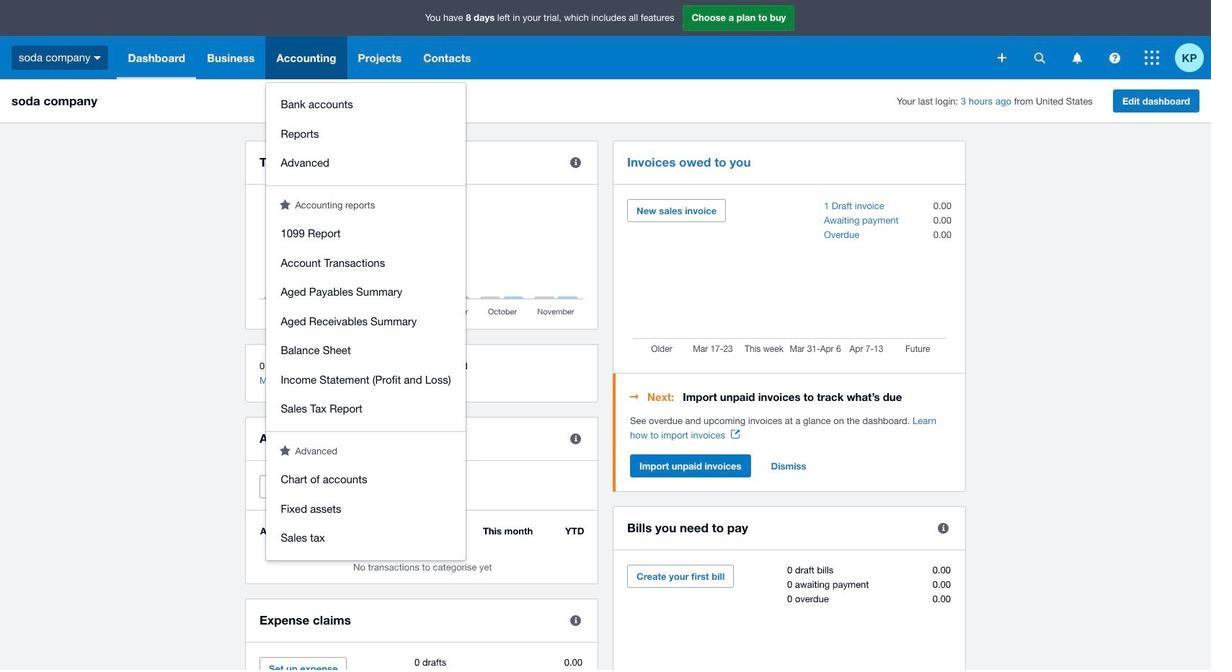 Task type: describe. For each thing, give the bounding box(es) containing it.
opens in a new tab image
[[731, 430, 740, 439]]

empty state of the accounts watchlist widget, featuring a 'review categories for transactions' button and a data-less table with headings 'account,' 'budget,' 'this month,' and 'ytd.' image
[[260, 525, 584, 573]]

favourites image
[[280, 199, 291, 210]]

advanced group
[[266, 458, 466, 560]]

reports group
[[266, 212, 466, 431]]

favourites image
[[280, 445, 291, 455]]

0 horizontal spatial svg image
[[1073, 52, 1082, 63]]



Task type: locate. For each thing, give the bounding box(es) containing it.
empty state widget for the total cash in and out feature, displaying a column graph summarising bank transaction data as total money in versus total money out across all connected bank accounts, enabling a visual comparison of the two amounts. image
[[260, 199, 584, 318]]

svg image
[[1035, 52, 1045, 63], [1110, 52, 1120, 63], [998, 53, 1007, 62], [94, 56, 101, 60]]

list box
[[266, 83, 466, 560]]

heading
[[630, 388, 952, 405]]

svg image
[[1145, 50, 1160, 65], [1073, 52, 1082, 63]]

empty state of the expenses widget with a 'set up expense claims' button and a data-less table. image
[[260, 657, 584, 670]]

banner
[[0, 0, 1212, 560]]

empty state of the bills widget with a 'create your first bill' button and an unpopulated column graph. image
[[627, 565, 952, 670]]

group
[[266, 83, 466, 185]]

panel body document
[[630, 414, 952, 443], [630, 414, 952, 443]]

1 horizontal spatial svg image
[[1145, 50, 1160, 65]]



Task type: vqa. For each thing, say whether or not it's contained in the screenshot.
favourites icon
yes



